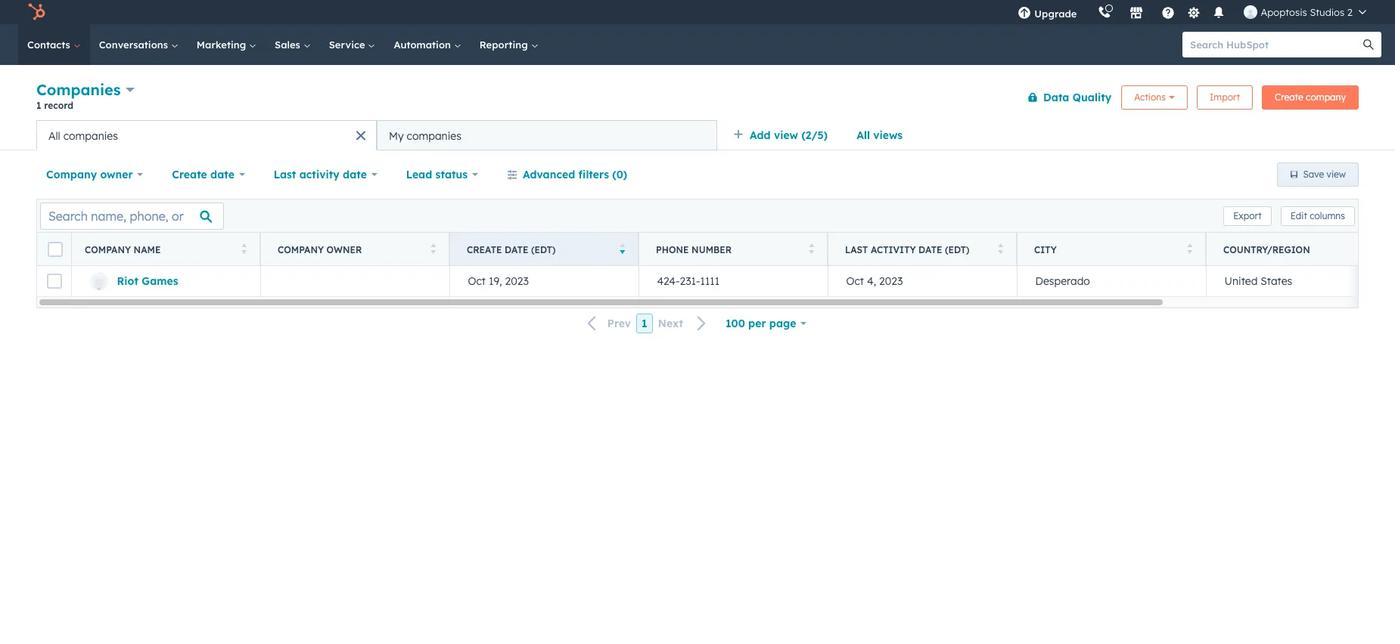 Task type: locate. For each thing, give the bounding box(es) containing it.
424-231-1111
[[657, 275, 720, 288]]

view
[[774, 129, 799, 142], [1327, 169, 1346, 180]]

1 horizontal spatial last
[[845, 244, 868, 255]]

press to sort. element
[[241, 243, 247, 256], [430, 243, 436, 256], [809, 243, 814, 256], [998, 243, 1004, 256], [1187, 243, 1193, 256]]

reporting
[[480, 39, 531, 51]]

1 horizontal spatial oct
[[847, 275, 864, 288]]

1 horizontal spatial all
[[857, 129, 870, 142]]

actions
[[1135, 91, 1166, 103]]

2023 for oct 4, 2023
[[879, 275, 903, 288]]

(edt) down advanced
[[531, 244, 556, 255]]

2023
[[505, 275, 529, 288], [879, 275, 903, 288]]

calling icon button
[[1092, 2, 1118, 22]]

0 horizontal spatial company owner
[[46, 168, 133, 182]]

companies up company owner popup button
[[63, 129, 118, 143]]

view right the add
[[774, 129, 799, 142]]

1 horizontal spatial (edt)
[[945, 244, 970, 255]]

press to sort. image
[[998, 243, 1004, 254], [1187, 243, 1193, 254]]

create left company
[[1275, 91, 1304, 103]]

2 all from the left
[[48, 129, 60, 143]]

(edt) right activity
[[945, 244, 970, 255]]

date right activity
[[343, 168, 367, 182]]

0 horizontal spatial last
[[274, 168, 296, 182]]

date right activity
[[919, 244, 943, 255]]

games
[[142, 275, 178, 288]]

next
[[658, 317, 683, 331]]

last left activity
[[274, 168, 296, 182]]

my companies button
[[377, 120, 717, 151]]

automation
[[394, 39, 454, 51]]

0 horizontal spatial 2023
[[505, 275, 529, 288]]

descending sort. press to sort ascending. image
[[619, 243, 625, 254]]

record
[[44, 100, 73, 111]]

activity
[[871, 244, 916, 255]]

companies inside the all companies button
[[63, 129, 118, 143]]

2 2023 from the left
[[879, 275, 903, 288]]

1 inside companies banner
[[36, 100, 41, 111]]

4,
[[867, 275, 877, 288]]

date up the oct 19, 2023
[[505, 244, 529, 255]]

all left views
[[857, 129, 870, 142]]

0 horizontal spatial oct
[[468, 275, 486, 288]]

1 for 1
[[642, 317, 648, 331]]

0 vertical spatial view
[[774, 129, 799, 142]]

actions button
[[1122, 85, 1188, 109]]

1 inside button
[[642, 317, 648, 331]]

export
[[1234, 210, 1262, 221]]

united
[[1225, 275, 1258, 288]]

Search name, phone, or domain search field
[[40, 202, 224, 230]]

company owner down the all companies
[[46, 168, 133, 182]]

apoptosis studios 2
[[1261, 6, 1353, 18]]

save
[[1304, 169, 1325, 180]]

owner
[[100, 168, 133, 182], [327, 244, 362, 255]]

add
[[750, 129, 771, 142]]

date
[[210, 168, 235, 182], [343, 168, 367, 182]]

all
[[857, 129, 870, 142], [48, 129, 60, 143]]

0 vertical spatial create
[[1275, 91, 1304, 103]]

(edt)
[[531, 244, 556, 255], [945, 244, 970, 255]]

1 horizontal spatial companies
[[407, 129, 462, 143]]

2 press to sort. image from the left
[[1187, 243, 1193, 254]]

1 vertical spatial 1
[[642, 317, 648, 331]]

companies inside the my companies button
[[407, 129, 462, 143]]

3 press to sort. image from the left
[[809, 243, 814, 254]]

apoptosis studios 2 button
[[1236, 0, 1376, 24]]

status
[[436, 168, 468, 182]]

columns
[[1310, 210, 1346, 221]]

view right the save
[[1327, 169, 1346, 180]]

(0)
[[613, 168, 628, 182]]

2 horizontal spatial create
[[1275, 91, 1304, 103]]

1 horizontal spatial 1
[[642, 317, 648, 331]]

oct left 4,
[[847, 275, 864, 288]]

0 horizontal spatial companies
[[63, 129, 118, 143]]

create up 19,
[[467, 244, 502, 255]]

1 horizontal spatial create
[[467, 244, 502, 255]]

4 press to sort. element from the left
[[998, 243, 1004, 256]]

2023 for oct 19, 2023
[[505, 275, 529, 288]]

last inside last activity date popup button
[[274, 168, 296, 182]]

1 for 1 record
[[36, 100, 41, 111]]

advanced
[[523, 168, 575, 182]]

Search HubSpot search field
[[1183, 32, 1368, 58]]

last for last activity date (edt)
[[845, 244, 868, 255]]

0 vertical spatial company owner
[[46, 168, 133, 182]]

country/region
[[1224, 244, 1311, 255]]

lead status button
[[396, 160, 488, 190]]

create date
[[172, 168, 235, 182]]

0 horizontal spatial create
[[172, 168, 207, 182]]

2 press to sort. element from the left
[[430, 243, 436, 256]]

0 horizontal spatial view
[[774, 129, 799, 142]]

oct left 19,
[[468, 275, 486, 288]]

1 horizontal spatial press to sort. image
[[1187, 243, 1193, 254]]

1 record
[[36, 100, 73, 111]]

lead status
[[406, 168, 468, 182]]

create company
[[1275, 91, 1346, 103]]

2 vertical spatial create
[[467, 244, 502, 255]]

create down the all companies button on the left top
[[172, 168, 207, 182]]

edit
[[1291, 210, 1308, 221]]

calling icon image
[[1099, 6, 1112, 20]]

0 horizontal spatial press to sort. image
[[998, 243, 1004, 254]]

2023 right 4,
[[879, 275, 903, 288]]

1 press to sort. image from the left
[[998, 243, 1004, 254]]

0 vertical spatial owner
[[100, 168, 133, 182]]

company inside company owner popup button
[[46, 168, 97, 182]]

company owner down activity
[[278, 244, 362, 255]]

create date (edt)
[[467, 244, 556, 255]]

name
[[134, 244, 161, 255]]

2 date from the left
[[343, 168, 367, 182]]

company name
[[85, 244, 161, 255]]

2 press to sort. image from the left
[[430, 243, 436, 254]]

studios
[[1310, 6, 1345, 18]]

date
[[505, 244, 529, 255], [919, 244, 943, 255]]

last activity date button
[[264, 160, 387, 190]]

100 per page
[[726, 317, 797, 331]]

1111
[[700, 275, 720, 288]]

(2/5)
[[802, 129, 828, 142]]

add view (2/5) button
[[724, 120, 847, 151]]

my
[[389, 129, 404, 143]]

company
[[46, 168, 97, 182], [85, 244, 131, 255], [278, 244, 324, 255]]

companies right my
[[407, 129, 462, 143]]

1
[[36, 100, 41, 111], [642, 317, 648, 331]]

press to sort. image
[[241, 243, 247, 254], [430, 243, 436, 254], [809, 243, 814, 254]]

all inside button
[[48, 129, 60, 143]]

2 companies from the left
[[407, 129, 462, 143]]

0 horizontal spatial owner
[[100, 168, 133, 182]]

1 vertical spatial last
[[845, 244, 868, 255]]

menu item
[[1088, 0, 1091, 24]]

desperado button
[[1017, 266, 1206, 297]]

settings image
[[1187, 6, 1201, 20]]

0 horizontal spatial all
[[48, 129, 60, 143]]

1 all from the left
[[857, 129, 870, 142]]

press to sort. image for city
[[1187, 243, 1193, 254]]

0 horizontal spatial press to sort. image
[[241, 243, 247, 254]]

create inside button
[[1275, 91, 1304, 103]]

edit columns
[[1291, 210, 1346, 221]]

create inside popup button
[[172, 168, 207, 182]]

date down the all companies button on the left top
[[210, 168, 235, 182]]

1 horizontal spatial date
[[343, 168, 367, 182]]

view inside popup button
[[774, 129, 799, 142]]

menu
[[1008, 0, 1377, 24]]

0 vertical spatial 1
[[36, 100, 41, 111]]

1 vertical spatial company owner
[[278, 244, 362, 255]]

create for create company
[[1275, 91, 1304, 103]]

phone number
[[656, 244, 732, 255]]

1 left record
[[36, 100, 41, 111]]

quality
[[1073, 90, 1112, 104]]

last
[[274, 168, 296, 182], [845, 244, 868, 255]]

1 horizontal spatial view
[[1327, 169, 1346, 180]]

riot games link
[[117, 275, 178, 288]]

save view
[[1304, 169, 1346, 180]]

0 horizontal spatial 1
[[36, 100, 41, 111]]

united states
[[1225, 275, 1293, 288]]

3 press to sort. element from the left
[[809, 243, 814, 256]]

0 horizontal spatial (edt)
[[531, 244, 556, 255]]

1 vertical spatial create
[[172, 168, 207, 182]]

2 horizontal spatial press to sort. image
[[809, 243, 814, 254]]

1 vertical spatial owner
[[327, 244, 362, 255]]

0 vertical spatial last
[[274, 168, 296, 182]]

1 vertical spatial view
[[1327, 169, 1346, 180]]

2023 right 19,
[[505, 275, 529, 288]]

sales link
[[266, 24, 320, 65]]

view inside button
[[1327, 169, 1346, 180]]

1 press to sort. element from the left
[[241, 243, 247, 256]]

1 button
[[637, 314, 653, 334]]

0 horizontal spatial date
[[210, 168, 235, 182]]

automation link
[[385, 24, 471, 65]]

search button
[[1356, 32, 1382, 58]]

reporting link
[[471, 24, 548, 65]]

1 date from the left
[[210, 168, 235, 182]]

last up 4,
[[845, 244, 868, 255]]

hubspot image
[[27, 3, 45, 21]]

231-
[[680, 275, 700, 288]]

1 horizontal spatial press to sort. image
[[430, 243, 436, 254]]

last activity date
[[274, 168, 367, 182]]

city
[[1035, 244, 1057, 255]]

2 oct from the left
[[847, 275, 864, 288]]

1 right the "prev"
[[642, 317, 648, 331]]

1 companies from the left
[[63, 129, 118, 143]]

1 horizontal spatial date
[[919, 244, 943, 255]]

press to sort. element for phone
[[809, 243, 814, 256]]

1 2023 from the left
[[505, 275, 529, 288]]

1 horizontal spatial 2023
[[879, 275, 903, 288]]

0 horizontal spatial date
[[505, 244, 529, 255]]

next button
[[653, 314, 716, 334]]

all down the 1 record
[[48, 129, 60, 143]]

1 oct from the left
[[468, 275, 486, 288]]

marketplaces button
[[1121, 0, 1153, 24]]



Task type: vqa. For each thing, say whether or not it's contained in the screenshot.
The Hubspot inside the To follow data privacy laws and best practices, record and track your reason for processing contact data and communicating with your contacts. This reason is called the legal basis, and in HubSpot it can also explain the business relationship with your contacts.
no



Task type: describe. For each thing, give the bounding box(es) containing it.
press to sort. image for phone number
[[809, 243, 814, 254]]

marketplaces image
[[1130, 7, 1144, 20]]

all views
[[857, 129, 903, 142]]

apoptosis
[[1261, 6, 1308, 18]]

all companies button
[[36, 120, 377, 151]]

settings link
[[1185, 4, 1204, 20]]

export button
[[1224, 206, 1272, 226]]

19,
[[489, 275, 502, 288]]

views
[[874, 129, 903, 142]]

number
[[692, 244, 732, 255]]

notifications image
[[1213, 7, 1226, 20]]

edit columns button
[[1281, 206, 1356, 226]]

notifications button
[[1207, 0, 1232, 24]]

all views link
[[847, 120, 913, 151]]

view for save
[[1327, 169, 1346, 180]]

riot
[[117, 275, 138, 288]]

tara schultz image
[[1245, 5, 1258, 19]]

riot games
[[117, 275, 178, 288]]

help button
[[1156, 0, 1182, 24]]

create date button
[[162, 160, 255, 190]]

menu containing apoptosis studios 2
[[1008, 0, 1377, 24]]

create company button
[[1263, 85, 1359, 109]]

2 date from the left
[[919, 244, 943, 255]]

last activity date (edt)
[[845, 244, 970, 255]]

per
[[749, 317, 766, 331]]

data
[[1044, 90, 1070, 104]]

data quality
[[1044, 90, 1112, 104]]

424-231-1111 button
[[639, 266, 828, 297]]

create for create date
[[172, 168, 207, 182]]

conversations
[[99, 39, 171, 51]]

companies for my companies
[[407, 129, 462, 143]]

companies for all companies
[[63, 129, 118, 143]]

424-
[[657, 275, 680, 288]]

search image
[[1364, 39, 1374, 50]]

company owner inside popup button
[[46, 168, 133, 182]]

all for all companies
[[48, 129, 60, 143]]

press to sort. element for last
[[998, 243, 1004, 256]]

companies button
[[36, 79, 135, 101]]

prev
[[608, 317, 631, 331]]

pagination navigation
[[579, 314, 716, 334]]

100 per page button
[[716, 309, 817, 339]]

save view button
[[1277, 163, 1359, 187]]

marketing link
[[188, 24, 266, 65]]

all for all views
[[857, 129, 870, 142]]

press to sort. image for last activity date (edt)
[[998, 243, 1004, 254]]

sales
[[275, 39, 303, 51]]

last for last activity date
[[274, 168, 296, 182]]

my companies
[[389, 129, 462, 143]]

100
[[726, 317, 745, 331]]

lead
[[406, 168, 432, 182]]

hubspot link
[[18, 3, 57, 21]]

2 (edt) from the left
[[945, 244, 970, 255]]

import button
[[1197, 85, 1253, 109]]

2
[[1348, 6, 1353, 18]]

oct for oct 19, 2023
[[468, 275, 486, 288]]

prev button
[[579, 314, 637, 334]]

descending sort. press to sort ascending. element
[[619, 243, 625, 256]]

1 horizontal spatial company owner
[[278, 244, 362, 255]]

conversations link
[[90, 24, 188, 65]]

company
[[1306, 91, 1346, 103]]

marketing
[[197, 39, 249, 51]]

owner inside popup button
[[100, 168, 133, 182]]

company owner button
[[36, 160, 153, 190]]

advanced filters (0)
[[523, 168, 628, 182]]

filters
[[579, 168, 609, 182]]

help image
[[1162, 7, 1176, 20]]

activity
[[299, 168, 340, 182]]

view for add
[[774, 129, 799, 142]]

page
[[770, 317, 797, 331]]

add view (2/5)
[[750, 129, 828, 142]]

1 (edt) from the left
[[531, 244, 556, 255]]

5 press to sort. element from the left
[[1187, 243, 1193, 256]]

contacts link
[[18, 24, 90, 65]]

data quality button
[[1018, 82, 1113, 112]]

desperado
[[1036, 275, 1091, 288]]

companies banner
[[36, 78, 1359, 120]]

oct 19, 2023
[[468, 275, 529, 288]]

press to sort. element for company
[[430, 243, 436, 256]]

1 horizontal spatial owner
[[327, 244, 362, 255]]

create for create date (edt)
[[467, 244, 502, 255]]

import
[[1210, 91, 1241, 103]]

press to sort. image for company owner
[[430, 243, 436, 254]]

all companies
[[48, 129, 118, 143]]

states
[[1261, 275, 1293, 288]]

oct for oct 4, 2023
[[847, 275, 864, 288]]

companies
[[36, 80, 121, 99]]

service link
[[320, 24, 385, 65]]

upgrade image
[[1018, 7, 1032, 20]]

date inside popup button
[[210, 168, 235, 182]]

united states button
[[1206, 266, 1396, 297]]

advanced filters (0) button
[[497, 160, 637, 190]]

date inside popup button
[[343, 168, 367, 182]]

upgrade
[[1035, 8, 1077, 20]]

1 press to sort. image from the left
[[241, 243, 247, 254]]

1 date from the left
[[505, 244, 529, 255]]



